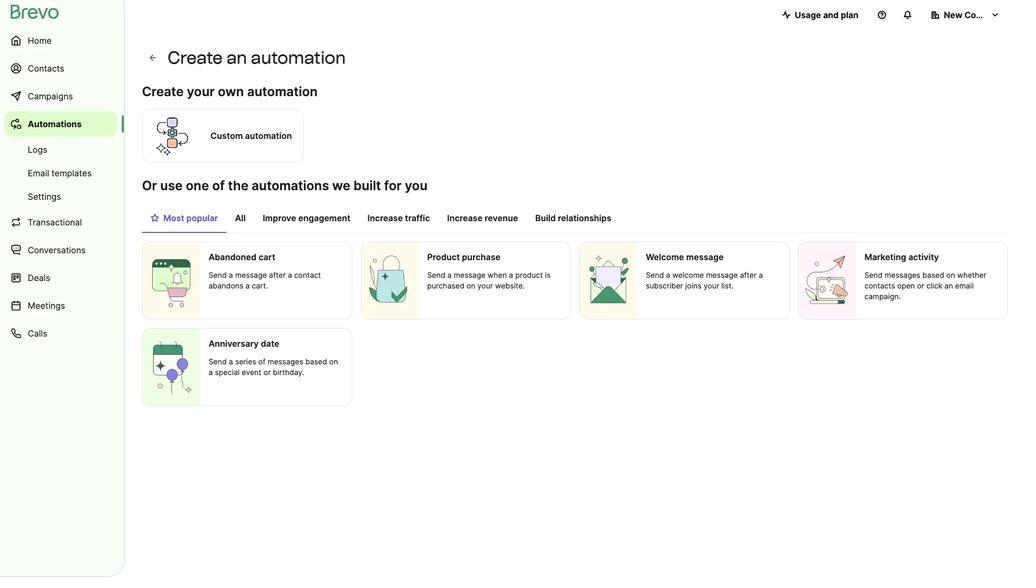 Task type: locate. For each thing, give the bounding box(es) containing it.
joins
[[686, 281, 702, 290]]

settings link
[[4, 186, 118, 207]]

product
[[428, 252, 460, 262]]

send up subscriber
[[646, 270, 665, 279]]

send a welcome message after a subscriber joins your list.
[[646, 270, 764, 290]]

1 increase from the left
[[368, 213, 403, 223]]

1 horizontal spatial increase
[[448, 213, 483, 223]]

0 vertical spatial create
[[168, 48, 223, 68]]

increase
[[368, 213, 403, 223], [448, 213, 483, 223]]

send up "purchased"
[[428, 270, 446, 279]]

automation
[[251, 48, 346, 68], [247, 84, 318, 99], [245, 130, 292, 141]]

based
[[923, 270, 945, 279], [306, 357, 327, 366]]

send inside send a message after a contact abandons a cart.
[[209, 270, 227, 279]]

2 horizontal spatial on
[[947, 270, 956, 279]]

a
[[229, 270, 233, 279], [288, 270, 292, 279], [448, 270, 452, 279], [509, 270, 514, 279], [667, 270, 671, 279], [759, 270, 764, 279], [246, 281, 250, 290], [229, 357, 233, 366], [209, 368, 213, 377]]

send up special
[[209, 357, 227, 366]]

1 after from the left
[[269, 270, 286, 279]]

send inside send a message when a product is purchased on your website.
[[428, 270, 446, 279]]

1 vertical spatial messages
[[268, 357, 304, 366]]

conversations link
[[4, 237, 118, 263]]

or left the click
[[918, 281, 925, 290]]

0 vertical spatial on
[[947, 270, 956, 279]]

1 horizontal spatial of
[[259, 357, 266, 366]]

meetings link
[[4, 293, 118, 318]]

send messages based on whether contacts open or click an email campaign.
[[865, 270, 987, 301]]

new
[[945, 10, 963, 20]]

email
[[28, 168, 49, 178]]

meetings
[[28, 300, 65, 311]]

after
[[269, 270, 286, 279], [741, 270, 757, 279]]

based inside send a series of messages based on a special event or birthday.
[[306, 357, 327, 366]]

2 horizontal spatial your
[[704, 281, 720, 290]]

purchase
[[462, 252, 501, 262]]

1 vertical spatial based
[[306, 357, 327, 366]]

0 horizontal spatial messages
[[268, 357, 304, 366]]

1 horizontal spatial on
[[467, 281, 476, 290]]

0 vertical spatial based
[[923, 270, 945, 279]]

0 horizontal spatial of
[[212, 178, 225, 193]]

your
[[187, 84, 215, 99], [478, 281, 493, 290], [704, 281, 720, 290]]

messages inside send messages based on whether contacts open or click an email campaign.
[[885, 270, 921, 279]]

create your own automation
[[142, 84, 318, 99]]

improve engagement
[[263, 213, 351, 223]]

campaigns
[[28, 91, 73, 102]]

0 vertical spatial an
[[227, 48, 247, 68]]

0 horizontal spatial after
[[269, 270, 286, 279]]

1 horizontal spatial your
[[478, 281, 493, 290]]

improve
[[263, 213, 296, 223]]

send up 'contacts'
[[865, 270, 883, 279]]

your left list.
[[704, 281, 720, 290]]

send
[[209, 270, 227, 279], [428, 270, 446, 279], [646, 270, 665, 279], [865, 270, 883, 279], [209, 357, 227, 366]]

click
[[927, 281, 943, 290]]

abandons
[[209, 281, 244, 290]]

increase left revenue
[[448, 213, 483, 223]]

email templates
[[28, 168, 92, 178]]

abandoned
[[209, 252, 257, 262]]

your left own
[[187, 84, 215, 99]]

message inside send a welcome message after a subscriber joins your list.
[[707, 270, 738, 279]]

all link
[[227, 207, 254, 232]]

deals link
[[4, 265, 118, 291]]

deals
[[28, 273, 50, 283]]

based inside send messages based on whether contacts open or click an email campaign.
[[923, 270, 945, 279]]

message down product purchase
[[454, 270, 486, 279]]

after inside send a welcome message after a subscriber joins your list.
[[741, 270, 757, 279]]

1 vertical spatial or
[[264, 368, 271, 377]]

1 horizontal spatial or
[[918, 281, 925, 290]]

welcome
[[646, 252, 685, 262]]

activity
[[909, 252, 940, 262]]

settings
[[28, 191, 61, 202]]

built
[[354, 178, 381, 193]]

increase left traffic
[[368, 213, 403, 223]]

tab list
[[142, 207, 1009, 233]]

on inside send a series of messages based on a special event or birthday.
[[329, 357, 338, 366]]

1 horizontal spatial an
[[945, 281, 954, 290]]

of inside send a series of messages based on a special event or birthday.
[[259, 357, 266, 366]]

purchased
[[428, 281, 465, 290]]

2 vertical spatial automation
[[245, 130, 292, 141]]

after inside send a message after a contact abandons a cart.
[[269, 270, 286, 279]]

abandoned cart
[[209, 252, 276, 262]]

we
[[333, 178, 351, 193]]

create
[[168, 48, 223, 68], [142, 84, 184, 99]]

1 horizontal spatial based
[[923, 270, 945, 279]]

create for create your own automation
[[142, 84, 184, 99]]

increase revenue link
[[439, 207, 527, 232]]

or inside send a series of messages based on a special event or birthday.
[[264, 368, 271, 377]]

messages up birthday.
[[268, 357, 304, 366]]

send for anniversary
[[209, 357, 227, 366]]

custom automation button
[[142, 107, 304, 164]]

on inside send a message when a product is purchased on your website.
[[467, 281, 476, 290]]

anniversary date
[[209, 338, 280, 349]]

0 horizontal spatial or
[[264, 368, 271, 377]]

0 vertical spatial messages
[[885, 270, 921, 279]]

automation inside button
[[245, 130, 292, 141]]

campaign.
[[865, 292, 902, 301]]

improve engagement link
[[254, 207, 359, 232]]

event
[[242, 368, 262, 377]]

your down when
[[478, 281, 493, 290]]

an up own
[[227, 48, 247, 68]]

0 horizontal spatial increase
[[368, 213, 403, 223]]

new company button
[[923, 4, 1009, 26]]

message
[[687, 252, 724, 262], [235, 270, 267, 279], [454, 270, 486, 279], [707, 270, 738, 279]]

message up 'cart.'
[[235, 270, 267, 279]]

automations
[[252, 178, 329, 193]]

relationships
[[558, 213, 612, 223]]

an
[[227, 48, 247, 68], [945, 281, 954, 290]]

1 horizontal spatial messages
[[885, 270, 921, 279]]

welcome message
[[646, 252, 724, 262]]

2 increase from the left
[[448, 213, 483, 223]]

increase for increase revenue
[[448, 213, 483, 223]]

of for the
[[212, 178, 225, 193]]

2 vertical spatial on
[[329, 357, 338, 366]]

1 horizontal spatial after
[[741, 270, 757, 279]]

contact
[[294, 270, 321, 279]]

1 vertical spatial on
[[467, 281, 476, 290]]

messages up open
[[885, 270, 921, 279]]

send inside send messages based on whether contacts open or click an email campaign.
[[865, 270, 883, 279]]

open
[[898, 281, 916, 290]]

one
[[186, 178, 209, 193]]

1 vertical spatial create
[[142, 84, 184, 99]]

engagement
[[299, 213, 351, 223]]

send for abandoned
[[209, 270, 227, 279]]

or
[[142, 178, 157, 193]]

0 vertical spatial of
[[212, 178, 225, 193]]

of up event in the left of the page
[[259, 357, 266, 366]]

an right the click
[[945, 281, 954, 290]]

0 horizontal spatial on
[[329, 357, 338, 366]]

message up list.
[[707, 270, 738, 279]]

usage and plan
[[795, 10, 859, 20]]

0 horizontal spatial based
[[306, 357, 327, 366]]

of left the
[[212, 178, 225, 193]]

2 after from the left
[[741, 270, 757, 279]]

create for create an automation
[[168, 48, 223, 68]]

messages inside send a series of messages based on a special event or birthday.
[[268, 357, 304, 366]]

send inside send a welcome message after a subscriber joins your list.
[[646, 270, 665, 279]]

send a message after a contact abandons a cart.
[[209, 270, 321, 290]]

send up abandons
[[209, 270, 227, 279]]

or
[[918, 281, 925, 290], [264, 368, 271, 377]]

1 vertical spatial an
[[945, 281, 954, 290]]

1 vertical spatial of
[[259, 357, 266, 366]]

or inside send messages based on whether contacts open or click an email campaign.
[[918, 281, 925, 290]]

or right event in the left of the page
[[264, 368, 271, 377]]

0 vertical spatial or
[[918, 281, 925, 290]]

increase for increase traffic
[[368, 213, 403, 223]]

send inside send a series of messages based on a special event or birthday.
[[209, 357, 227, 366]]

send a message when a product is purchased on your website.
[[428, 270, 551, 290]]

most
[[164, 213, 184, 223]]

subscriber
[[646, 281, 684, 290]]

series
[[235, 357, 256, 366]]

your inside send a welcome message after a subscriber joins your list.
[[704, 281, 720, 290]]



Task type: describe. For each thing, give the bounding box(es) containing it.
send a series of messages based on a special event or birthday.
[[209, 357, 338, 377]]

or use one of the automations we built for you
[[142, 178, 428, 193]]

usage
[[795, 10, 822, 20]]

popular
[[187, 213, 218, 223]]

all
[[235, 213, 246, 223]]

transactional link
[[4, 209, 118, 235]]

usage and plan button
[[774, 4, 868, 26]]

contacts link
[[4, 56, 118, 81]]

message inside send a message after a contact abandons a cart.
[[235, 270, 267, 279]]

the
[[228, 178, 249, 193]]

build
[[536, 213, 556, 223]]

own
[[218, 84, 244, 99]]

increase traffic
[[368, 213, 430, 223]]

increase revenue
[[448, 213, 519, 223]]

for
[[384, 178, 402, 193]]

0 horizontal spatial an
[[227, 48, 247, 68]]

tab list containing most popular
[[142, 207, 1009, 233]]

birthday.
[[273, 368, 304, 377]]

marketing activity
[[865, 252, 940, 262]]

new company
[[945, 10, 1005, 20]]

on inside send messages based on whether contacts open or click an email campaign.
[[947, 270, 956, 279]]

calls link
[[4, 321, 118, 346]]

use
[[160, 178, 183, 193]]

build relationships
[[536, 213, 612, 223]]

company
[[965, 10, 1005, 20]]

website.
[[496, 281, 525, 290]]

build relationships link
[[527, 207, 620, 232]]

home
[[28, 35, 52, 46]]

automations link
[[4, 111, 118, 137]]

is
[[545, 270, 551, 279]]

cart
[[259, 252, 276, 262]]

product
[[516, 270, 543, 279]]

transactional
[[28, 217, 82, 228]]

most popular link
[[142, 207, 227, 233]]

1 vertical spatial automation
[[247, 84, 318, 99]]

email templates link
[[4, 162, 118, 184]]

campaigns link
[[4, 83, 118, 109]]

anniversary
[[209, 338, 259, 349]]

special
[[215, 368, 240, 377]]

message inside send a message when a product is purchased on your website.
[[454, 270, 486, 279]]

of for messages
[[259, 357, 266, 366]]

logs
[[28, 144, 47, 155]]

and
[[824, 10, 839, 20]]

an inside send messages based on whether contacts open or click an email campaign.
[[945, 281, 954, 290]]

revenue
[[485, 213, 519, 223]]

0 horizontal spatial your
[[187, 84, 215, 99]]

send for product
[[428, 270, 446, 279]]

traffic
[[405, 213, 430, 223]]

create an automation
[[168, 48, 346, 68]]

email
[[956, 281, 975, 290]]

product purchase
[[428, 252, 501, 262]]

you
[[405, 178, 428, 193]]

conversations
[[28, 245, 86, 255]]

plan
[[842, 10, 859, 20]]

calls
[[28, 328, 47, 339]]

home link
[[4, 28, 118, 53]]

logs link
[[4, 139, 118, 160]]

send for welcome
[[646, 270, 665, 279]]

send for marketing
[[865, 270, 883, 279]]

date
[[261, 338, 280, 349]]

message up send a welcome message after a subscriber joins your list.
[[687, 252, 724, 262]]

most popular
[[164, 213, 218, 223]]

cart.
[[252, 281, 268, 290]]

whether
[[958, 270, 987, 279]]

list.
[[722, 281, 734, 290]]

automations
[[28, 119, 82, 129]]

custom automation
[[211, 130, 292, 141]]

0 vertical spatial automation
[[251, 48, 346, 68]]

your inside send a message when a product is purchased on your website.
[[478, 281, 493, 290]]

templates
[[52, 168, 92, 178]]

dxrbf image
[[151, 214, 159, 222]]

when
[[488, 270, 507, 279]]

contacts
[[865, 281, 896, 290]]

increase traffic link
[[359, 207, 439, 232]]



Task type: vqa. For each thing, say whether or not it's contained in the screenshot.
bottommost on
yes



